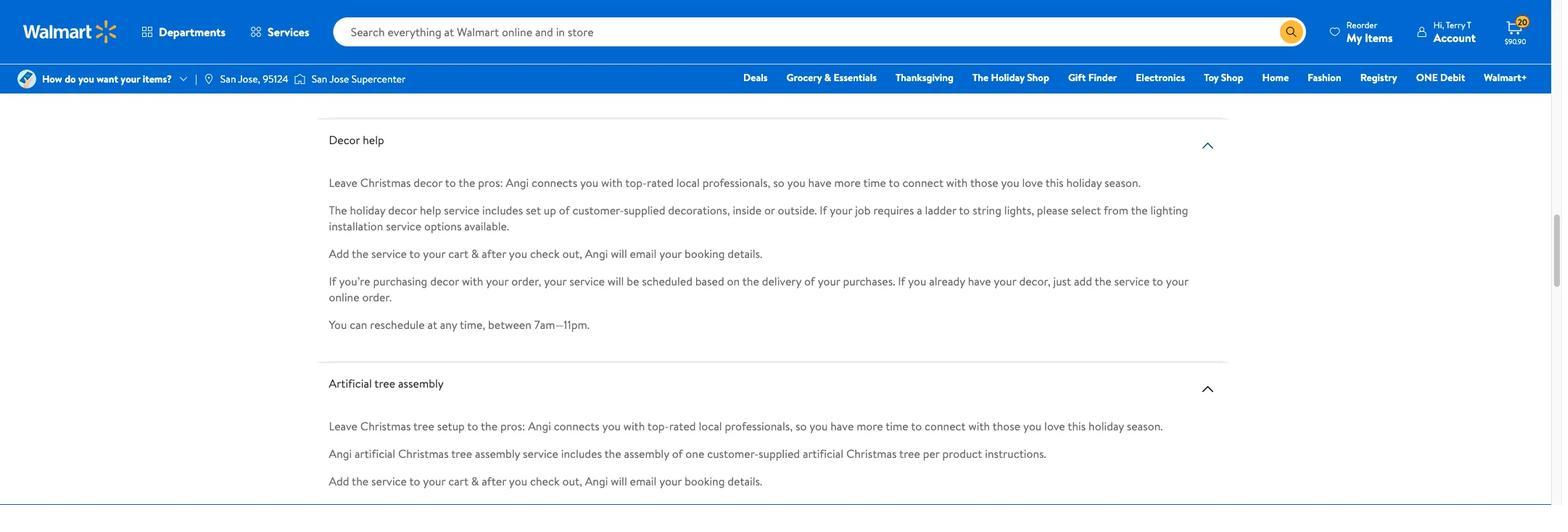 Task type: locate. For each thing, give the bounding box(es) containing it.
help right decor
[[363, 132, 384, 148]]

any left time,
[[440, 317, 457, 333]]

1 vertical spatial leave
[[329, 419, 358, 435]]

1 vertical spatial add
[[329, 474, 349, 490]]

0 horizontal spatial  image
[[17, 70, 36, 89]]

2 out, from the top
[[563, 474, 583, 490]]

details. down 'the holiday decor help service includes set up of customer-supplied decorations, inside or outside. if your job requires a ladder to string lights, please select from the lighting installation service options available.'
[[728, 246, 763, 262]]

 image
[[17, 70, 36, 89], [203, 73, 215, 85]]

0 vertical spatial after
[[482, 246, 507, 262]]

2 can from the top
[[350, 317, 367, 333]]

search icon image
[[1286, 26, 1298, 38]]

1 vertical spatial the
[[329, 202, 347, 218]]

is right pro
[[788, 73, 796, 89]]

1 horizontal spatial this
[[1068, 419, 1086, 435]]

email down angi artificial christmas tree assembly service includes the assembly of one customer-supplied artificial christmas tree per product instructions. in the bottom of the page
[[630, 474, 657, 490]]

reschedule for time
[[370, 18, 425, 34]]

delivery
[[762, 273, 802, 289]]

above
[[1136, 46, 1165, 62]]

0 vertical spatial details.
[[728, 246, 763, 262]]

0 vertical spatial is
[[945, 46, 953, 62]]

details.
[[728, 246, 763, 262], [728, 474, 763, 490]]

7am—11pm,
[[629, 18, 684, 34]]

leave
[[329, 175, 358, 191], [329, 419, 358, 435]]

at for time
[[428, 18, 438, 34]]

supplied left "decorations,"
[[624, 202, 666, 218]]

1 vertical spatial includes
[[561, 446, 602, 462]]

by up deals on the left
[[747, 46, 758, 62]]

shop inside the holiday shop link
[[1028, 70, 1050, 85]]

t
[[1468, 19, 1472, 31]]

feet.
[[1181, 46, 1204, 62]]

you for you can reschedule at any time by contacting angi between 7am—11pm, no fee required.
[[329, 18, 347, 34]]

2 vertical spatial have
[[831, 419, 854, 435]]

0 vertical spatial more
[[835, 175, 861, 191]]

can up san jose supercenter on the left top of the page
[[350, 18, 367, 34]]

time
[[460, 18, 483, 34], [864, 175, 887, 191], [886, 419, 909, 435]]

already
[[930, 273, 966, 289]]

by up adding
[[486, 18, 497, 34]]

decor,
[[1020, 273, 1051, 289]]

services button
[[238, 15, 322, 49]]

$90.90
[[1506, 36, 1527, 46]]

0 vertical spatial rated
[[647, 175, 674, 191]]

those up instructions.
[[993, 419, 1021, 435]]

your down options
[[423, 246, 446, 262]]

jose
[[330, 72, 349, 86]]

0 vertical spatial add
[[329, 246, 349, 262]]

pros: right setup
[[501, 419, 526, 435]]

customer-
[[573, 202, 624, 218], [708, 446, 759, 462]]

leave down decor
[[329, 175, 358, 191]]

0 vertical spatial cart
[[449, 246, 469, 262]]

check for includes
[[530, 474, 560, 490]]

walmart image
[[23, 20, 118, 44]]

help inside 'the holiday decor help service includes set up of customer-supplied decorations, inside or outside. if your job requires a ladder to string lights, please select from the lighting installation service options available.'
[[420, 202, 442, 218]]

decor left options
[[388, 202, 417, 218]]

christmas down setup
[[398, 446, 449, 462]]

details. down leave christmas tree setup to the pros: angi connects you with top-rated local professionals, so you have more time to connect with those you love this holiday season.
[[728, 474, 763, 490]]

after for assembly
[[482, 474, 507, 490]]

from
[[1104, 202, 1129, 218]]

the down unsuitable
[[973, 70, 989, 85]]

between right time,
[[488, 317, 532, 333]]

0 vertical spatial customer-
[[573, 202, 624, 218]]

0 horizontal spatial the
[[329, 202, 347, 218]]

local up "decorations,"
[[677, 175, 700, 191]]

at up include
[[428, 18, 438, 34]]

0 horizontal spatial between
[[488, 317, 532, 333]]

0 vertical spatial you
[[329, 18, 347, 34]]

shop
[[1028, 70, 1050, 85], [1222, 70, 1244, 85]]

0 vertical spatial this
[[1046, 175, 1064, 191]]

rated
[[647, 175, 674, 191], [670, 419, 696, 435]]

customer- right up
[[573, 202, 624, 218]]

ladder left setup,
[[1027, 46, 1058, 62]]

2 check from the top
[[530, 474, 560, 490]]

for up the holiday shop
[[1009, 46, 1024, 62]]

1 vertical spatial check
[[530, 474, 560, 490]]

0 vertical spatial booking
[[685, 246, 725, 262]]

those
[[971, 175, 999, 191], [993, 419, 1021, 435]]

or
[[504, 46, 515, 62], [798, 46, 808, 62], [1094, 46, 1105, 62], [765, 202, 775, 218]]

0 horizontal spatial supplied
[[624, 202, 666, 218]]

this
[[329, 46, 349, 62]]

1 out, from the top
[[563, 246, 583, 262]]

1 reschedule from the top
[[370, 18, 425, 34]]

0 horizontal spatial artificial
[[355, 446, 396, 462]]

you
[[78, 72, 94, 86], [522, 73, 540, 89], [580, 175, 599, 191], [788, 175, 806, 191], [1002, 175, 1020, 191], [509, 246, 528, 262], [909, 273, 927, 289], [603, 419, 621, 435], [810, 419, 828, 435], [1024, 419, 1042, 435], [509, 474, 528, 490]]

2 cart from the top
[[449, 474, 469, 490]]

& for professionals,
[[472, 246, 479, 262]]

contacting
[[500, 18, 554, 34]]

decor help
[[329, 132, 384, 148]]

love up instructions.
[[1045, 419, 1066, 435]]

1 add the service to your cart & after you check out, angi will email your booking details. from the top
[[329, 246, 763, 262]]

lights,
[[1005, 202, 1035, 218]]

2 add from the top
[[329, 474, 349, 490]]

local
[[677, 175, 700, 191], [699, 419, 722, 435]]

 image
[[294, 72, 306, 86]]

0 vertical spatial leave
[[329, 175, 358, 191]]

can for you can reschedule at any time, between 7am—11pm.
[[350, 317, 367, 333]]

fashion
[[1309, 70, 1342, 85]]

1 artificial from the left
[[355, 446, 396, 462]]

2 artificial from the left
[[803, 446, 844, 462]]

add for angi artificial christmas tree assembly service includes the assembly of one customer-supplied artificial christmas tree per product instructions.
[[329, 474, 349, 490]]

if left you're
[[329, 273, 336, 289]]

1 can from the top
[[350, 18, 367, 34]]

san left jose at the left top of page
[[312, 72, 327, 86]]

between up lights at the top left of the page
[[583, 18, 626, 34]]

1 horizontal spatial by
[[747, 46, 758, 62]]

help left available. at left
[[420, 202, 442, 218]]

1 san from the left
[[220, 72, 236, 86]]

ground
[[907, 46, 942, 62]]

1 vertical spatial top-
[[648, 419, 670, 435]]

0 horizontal spatial so
[[774, 175, 785, 191]]

supplied down leave christmas tree setup to the pros: angi connects you with top-rated local professionals, so you have more time to connect with those you love this holiday season.
[[759, 446, 800, 462]]

your right want
[[121, 72, 140, 86]]

0 vertical spatial out,
[[563, 246, 583, 262]]

can down online
[[350, 317, 367, 333]]

purchasing
[[373, 273, 428, 289]]

1 email from the top
[[630, 246, 657, 262]]

1 booking from the top
[[685, 246, 725, 262]]

departments
[[159, 24, 226, 40]]

1 vertical spatial can
[[350, 317, 367, 333]]

email
[[630, 246, 657, 262], [630, 474, 657, 490]]

1 any from the top
[[440, 18, 457, 34]]

the down decor
[[329, 202, 347, 218]]

by
[[486, 18, 497, 34], [747, 46, 758, 62]]

season.
[[1105, 175, 1141, 191], [1127, 419, 1163, 435]]

on right lights at the top left of the page
[[598, 46, 611, 62]]

cart for help
[[449, 246, 469, 262]]

1 vertical spatial ladder
[[926, 202, 957, 218]]

gift finder link
[[1062, 70, 1124, 85]]

tree
[[375, 376, 396, 392], [414, 419, 435, 435], [452, 446, 472, 462], [900, 446, 921, 462]]

you down online
[[329, 317, 347, 333]]

0 horizontal spatial on
[[598, 46, 611, 62]]

cart down setup
[[449, 474, 469, 490]]

shop right holiday
[[1028, 70, 1050, 85]]

customer- down leave christmas tree setup to the pros: angi connects you with top-rated local professionals, so you have more time to connect with those you love this holiday season.
[[708, 446, 759, 462]]

deals
[[744, 70, 768, 85]]

connect up "a"
[[903, 175, 944, 191]]

0 horizontal spatial by
[[486, 18, 497, 34]]

1 details. from the top
[[728, 246, 763, 262]]

1 vertical spatial out,
[[563, 474, 583, 490]]

out, for includes
[[563, 474, 583, 490]]

reschedule up doesn't at left top
[[370, 18, 425, 34]]

reschedule down the order.
[[370, 317, 425, 333]]

leave for leave christmas decor to the pros: angi connects you with top-rated local professionals, so you have more time to connect with those you love this holiday season.
[[329, 175, 358, 191]]

local up one
[[699, 419, 722, 435]]

tree left setup
[[414, 419, 435, 435]]

or right inside
[[765, 202, 775, 218]]

Search search field
[[334, 17, 1307, 46]]

0 vertical spatial supplied
[[624, 202, 666, 218]]

1 vertical spatial email
[[630, 474, 657, 490]]

includes
[[483, 202, 523, 218], [561, 446, 602, 462]]

add
[[329, 246, 349, 262], [329, 474, 349, 490]]

your down the roofs
[[642, 73, 665, 89]]

1 vertical spatial love
[[1045, 419, 1066, 435]]

decor inside 'the holiday decor help service includes set up of customer-supplied decorations, inside or outside. if your job requires a ladder to string lights, please select from the lighting installation service options available.'
[[388, 202, 417, 218]]

0 horizontal spatial includes
[[483, 202, 523, 218]]

love up lights,
[[1023, 175, 1044, 191]]

reorder my items
[[1347, 19, 1394, 45]]

0 vertical spatial ladder
[[1027, 46, 1058, 62]]

order.
[[362, 289, 392, 305]]

1 vertical spatial this
[[1068, 419, 1086, 435]]

options
[[424, 218, 462, 234]]

you for you can reschedule at any time, between 7am—11pm.
[[329, 317, 347, 333]]

0 vertical spatial by
[[486, 18, 497, 34]]

san
[[220, 72, 236, 86], [312, 72, 327, 86]]

1 after from the top
[[482, 246, 507, 262]]

supplied inside 'the holiday decor help service includes set up of customer-supplied decorations, inside or outside. if your job requires a ladder to string lights, please select from the lighting installation service options available.'
[[624, 202, 666, 218]]

2 vertical spatial holiday
[[1089, 419, 1125, 435]]

0 vertical spatial decor
[[414, 175, 443, 191]]

1 vertical spatial on
[[727, 273, 740, 289]]

2 email from the top
[[630, 474, 657, 490]]

0 vertical spatial includes
[[483, 202, 523, 218]]

outside.
[[778, 202, 817, 218]]

pros: up available. at left
[[478, 175, 503, 191]]

leave down the artificial
[[329, 419, 358, 435]]

2 details. from the top
[[728, 474, 763, 490]]

1 horizontal spatial san
[[312, 72, 327, 86]]

grocery
[[787, 70, 822, 85]]

0 vertical spatial holiday
[[1067, 175, 1102, 191]]

decor right purchasing
[[430, 273, 459, 289]]

0 horizontal spatial love
[[1023, 175, 1044, 191]]

1 horizontal spatial ladder
[[1027, 46, 1058, 62]]

installation
[[329, 218, 383, 234]]

ladder right "a"
[[926, 202, 957, 218]]

decor up options
[[414, 175, 443, 191]]

email up be at bottom
[[630, 246, 657, 262]]

of right up
[[559, 202, 570, 218]]

any for time,
[[440, 317, 457, 333]]

christmas left per
[[847, 446, 897, 462]]

your left job
[[830, 202, 853, 218]]

tree down setup
[[452, 446, 472, 462]]

you can reschedule at any time, between 7am—11pm.
[[329, 317, 590, 333]]

1 vertical spatial help
[[420, 202, 442, 218]]

essentials
[[834, 70, 877, 85]]

1 horizontal spatial love
[[1045, 419, 1066, 435]]

1 check from the top
[[530, 246, 560, 262]]

your down lighting
[[1167, 273, 1189, 289]]

tree right the artificial
[[375, 376, 396, 392]]

2 you from the top
[[329, 317, 347, 333]]

you up this
[[329, 18, 347, 34]]

1 vertical spatial so
[[796, 419, 807, 435]]

2 booking from the top
[[685, 474, 725, 490]]

decor for to
[[414, 175, 443, 191]]

2 at from the top
[[428, 317, 438, 333]]

if right outside.
[[820, 202, 828, 218]]

0 vertical spatial check
[[530, 246, 560, 262]]

 image for san
[[203, 73, 215, 85]]

2 add the service to your cart & after you check out, angi will email your booking details. from the top
[[329, 474, 763, 490]]

inside
[[733, 202, 762, 218]]

of right delivery at bottom
[[805, 273, 815, 289]]

home link
[[1256, 70, 1296, 85]]

0 vertical spatial professionals,
[[703, 175, 771, 191]]

after
[[482, 246, 507, 262], [482, 474, 507, 490]]

1 vertical spatial booking
[[685, 474, 725, 490]]

of right the height on the top of the page
[[629, 73, 640, 89]]

is right 'ground'
[[945, 46, 953, 62]]

connect up per
[[925, 419, 966, 435]]

0 horizontal spatial assembly
[[398, 376, 444, 392]]

add the service to your cart & after you check out, angi will email your booking details.
[[329, 246, 763, 262], [329, 474, 763, 490]]

assembly
[[398, 376, 444, 392], [475, 446, 520, 462], [624, 446, 670, 462]]

 image right |
[[203, 73, 215, 85]]

out,
[[563, 246, 583, 262], [563, 474, 583, 490]]

one debit link
[[1410, 70, 1473, 85]]

at left time,
[[428, 317, 438, 333]]

per
[[923, 446, 940, 462]]

just
[[1054, 273, 1072, 289]]

2 any from the top
[[440, 317, 457, 333]]

san for san jose, 95124
[[220, 72, 236, 86]]

home
[[668, 73, 696, 89]]

san left jose,
[[220, 72, 236, 86]]

0 vertical spatial on
[[598, 46, 611, 62]]

1 horizontal spatial assembly
[[475, 446, 520, 462]]

at for time,
[[428, 317, 438, 333]]

how
[[42, 72, 62, 86]]

booking up based at the left of page
[[685, 246, 725, 262]]

0 vertical spatial help
[[363, 132, 384, 148]]

0 vertical spatial so
[[774, 175, 785, 191]]

cart down options
[[449, 246, 469, 262]]

cart for tree
[[449, 474, 469, 490]]

any up include
[[440, 18, 457, 34]]

1 vertical spatial you
[[329, 317, 347, 333]]

instructions.
[[986, 446, 1047, 462]]

those up string
[[971, 175, 999, 191]]

 image for how
[[17, 70, 36, 89]]

unreachable
[[683, 46, 744, 62]]

1 horizontal spatial is
[[945, 46, 953, 62]]

booking down one
[[685, 474, 725, 490]]

love
[[1023, 175, 1044, 191], [1045, 419, 1066, 435]]

angi
[[557, 18, 580, 34], [413, 73, 436, 89], [506, 175, 529, 191], [585, 246, 608, 262], [528, 419, 551, 435], [329, 446, 352, 462], [585, 474, 608, 490]]

2 horizontal spatial assembly
[[624, 446, 670, 462]]

holiday inside 'the holiday decor help service includes set up of customer-supplied decorations, inside or outside. if your job requires a ladder to string lights, please select from the lighting installation service options available.'
[[350, 202, 386, 218]]

walmart+ link
[[1478, 70, 1535, 85]]

after for service
[[482, 246, 507, 262]]

will inside the if you're purchasing decor with your order, your service will be scheduled based on the delivery of your purchases. if you already have your decor, just add the service to your online order.
[[608, 273, 624, 289]]

of inside the if you're purchasing decor with your order, your service will be scheduled based on the delivery of your purchases. if you already have your decor, just add the service to your online order.
[[805, 273, 815, 289]]

booking for customer-
[[685, 474, 725, 490]]

on right based at the left of page
[[727, 273, 740, 289]]

thanksgiving link
[[890, 70, 961, 85]]

so
[[774, 175, 785, 191], [796, 419, 807, 435]]

1 at from the top
[[428, 18, 438, 34]]

order,
[[512, 273, 542, 289]]

2 reschedule from the top
[[370, 317, 425, 333]]

or up grocery on the top right of page
[[798, 46, 808, 62]]

decor inside the if you're purchasing decor with your order, your service will be scheduled based on the delivery of your purchases. if you already have your decor, just add the service to your online order.
[[430, 273, 459, 289]]

check for set
[[530, 246, 560, 262]]

the inside 'the holiday decor help service includes set up of customer-supplied decorations, inside or outside. if your job requires a ladder to string lights, please select from the lighting installation service options available.'
[[329, 202, 347, 218]]

rated up angi artificial christmas tree assembly service includes the assembly of one customer-supplied artificial christmas tree per product instructions. in the bottom of the page
[[670, 419, 696, 435]]

to inside the if you're purchasing decor with your order, your service will be scheduled based on the delivery of your purchases. if you already have your decor, just add the service to your online order.
[[1153, 273, 1164, 289]]

1 vertical spatial have
[[968, 273, 992, 289]]

0 vertical spatial email
[[630, 246, 657, 262]]

1 vertical spatial details.
[[728, 474, 763, 490]]

2 shop from the left
[[1222, 70, 1244, 85]]

1 shop from the left
[[1028, 70, 1050, 85]]

1 vertical spatial is
[[788, 73, 796, 89]]

or right adding
[[504, 46, 515, 62]]

0 vertical spatial for
[[1009, 46, 1024, 62]]

decor
[[414, 175, 443, 191], [388, 202, 417, 218], [430, 273, 459, 289]]

rated up "decorations,"
[[647, 175, 674, 191]]

2 san from the left
[[312, 72, 327, 86]]

0 horizontal spatial shop
[[1028, 70, 1050, 85]]

of left one
[[672, 446, 683, 462]]

with
[[602, 175, 623, 191], [947, 175, 968, 191], [462, 273, 484, 289], [624, 419, 645, 435], [969, 419, 991, 435]]

1 vertical spatial holiday
[[350, 202, 386, 218]]

add for the holiday decor help service includes set up of customer-supplied decorations, inside or outside. if your job requires a ladder to string lights, please select from the lighting installation service options available.
[[329, 246, 349, 262]]

supplied
[[624, 202, 666, 218], [759, 446, 800, 462]]

please
[[329, 73, 361, 89]]

1 you from the top
[[329, 18, 347, 34]]

1 add from the top
[[329, 246, 349, 262]]

2 leave from the top
[[329, 419, 358, 435]]

 image left how
[[17, 70, 36, 89]]

for down where
[[846, 73, 861, 89]]

7am—11pm.
[[535, 317, 590, 333]]

ladder
[[1027, 46, 1058, 62], [926, 202, 957, 218]]

1 horizontal spatial includes
[[561, 446, 602, 462]]

0 vertical spatial at
[[428, 18, 438, 34]]

shop right toy
[[1222, 70, 1244, 85]]

1 horizontal spatial customer-
[[708, 446, 759, 462]]

professionals,
[[703, 175, 771, 191], [725, 419, 793, 435]]

1 vertical spatial any
[[440, 317, 457, 333]]

1 horizontal spatial  image
[[203, 73, 215, 85]]

2 after from the top
[[482, 474, 507, 490]]

grocery & essentials
[[787, 70, 877, 85]]

0 vertical spatial can
[[350, 18, 367, 34]]

1 leave from the top
[[329, 175, 358, 191]]

Walmart Site-Wide search field
[[334, 17, 1307, 46]]

1 horizontal spatial the
[[973, 70, 989, 85]]

1 vertical spatial add the service to your cart & after you check out, angi will email your booking details.
[[329, 474, 763, 490]]

pros:
[[478, 175, 503, 191], [501, 419, 526, 435]]

0 vertical spatial reschedule
[[370, 18, 425, 34]]

if right purchases.
[[898, 273, 906, 289]]

customer- inside 'the holiday decor help service includes set up of customer-supplied decorations, inside or outside. if your job requires a ladder to string lights, please select from the lighting installation service options available.'
[[573, 202, 624, 218]]

1 cart from the top
[[449, 246, 469, 262]]



Task type: vqa. For each thing, say whether or not it's contained in the screenshot.
the day
no



Task type: describe. For each thing, give the bounding box(es) containing it.
hi,
[[1434, 19, 1445, 31]]

unsuitable
[[955, 46, 1006, 62]]

thanksgiving
[[896, 70, 954, 85]]

add
[[1075, 273, 1093, 289]]

0 vertical spatial have
[[809, 175, 832, 191]]

out, for set
[[563, 246, 583, 262]]

if inside 'the holiday decor help service includes set up of customer-supplied decorations, inside or outside. if your job requires a ladder to string lights, please select from the lighting installation service options available.'
[[820, 202, 828, 218]]

0 vertical spatial local
[[677, 175, 700, 191]]

christmas down artificial tree assembly
[[361, 419, 411, 435]]

based
[[696, 273, 725, 289]]

fashion link
[[1302, 70, 1349, 85]]

items?
[[143, 72, 172, 86]]

0 vertical spatial connects
[[532, 175, 578, 191]]

1 horizontal spatial for
[[1009, 46, 1024, 62]]

details. for supplied
[[728, 474, 763, 490]]

your left the order,
[[486, 273, 509, 289]]

to inside 'the holiday decor help service includes set up of customer-supplied decorations, inside or outside. if your job requires a ladder to string lights, please select from the lighting installation service options available.'
[[959, 202, 970, 218]]

your right the order,
[[544, 273, 567, 289]]

please note that angi will reach out to you about the height of your home to ensure our pro is prepared for the job.
[[329, 73, 901, 89]]

registry
[[1361, 70, 1398, 85]]

account
[[1434, 29, 1477, 45]]

setup
[[437, 419, 465, 435]]

gift finder
[[1069, 70, 1118, 85]]

one debit
[[1417, 70, 1466, 85]]

toy
[[1205, 70, 1219, 85]]

decorations,
[[668, 202, 730, 218]]

decor
[[329, 132, 360, 148]]

reach
[[458, 73, 486, 89]]

your down setup
[[423, 474, 446, 490]]

& for local
[[472, 474, 479, 490]]

2 vertical spatial time
[[886, 419, 909, 435]]

home
[[1263, 70, 1290, 85]]

1 vertical spatial local
[[699, 419, 722, 435]]

setup,
[[1061, 46, 1091, 62]]

include
[[429, 46, 465, 62]]

0 horizontal spatial help
[[363, 132, 384, 148]]

product
[[943, 446, 983, 462]]

0 vertical spatial &
[[825, 70, 832, 85]]

the holiday shop link
[[967, 70, 1056, 85]]

0 vertical spatial between
[[583, 18, 626, 34]]

0 vertical spatial love
[[1023, 175, 1044, 191]]

toy shop
[[1205, 70, 1244, 85]]

prepared
[[798, 73, 844, 89]]

any for time
[[440, 18, 457, 34]]

email for of
[[630, 474, 657, 490]]

scheduled
[[642, 273, 693, 289]]

artificial tree assembly image
[[1200, 381, 1217, 398]]

you inside the if you're purchasing decor with your order, your service will be scheduled based on the delivery of your purchases. if you already have your decor, just add the service to your online order.
[[909, 273, 927, 289]]

leave for leave christmas tree setup to the pros: angi connects you with top-rated local professionals, so you have more time to connect with those you love this holiday season.
[[329, 419, 358, 435]]

1 vertical spatial by
[[747, 46, 758, 62]]

0 vertical spatial those
[[971, 175, 999, 191]]

want
[[97, 72, 118, 86]]

ladder inside 'the holiday decor help service includes set up of customer-supplied decorations, inside or outside. if your job requires a ladder to string lights, please select from the lighting installation service options available.'
[[926, 202, 957, 218]]

san jose, 95124
[[220, 72, 289, 86]]

do
[[65, 72, 76, 86]]

about
[[543, 73, 572, 89]]

1 vertical spatial pros:
[[501, 419, 526, 435]]

one
[[1417, 70, 1439, 85]]

registry link
[[1355, 70, 1405, 85]]

0 horizontal spatial is
[[788, 73, 796, 89]]

walmart+
[[1485, 70, 1528, 85]]

1 vertical spatial those
[[993, 419, 1021, 435]]

christmas down the decor help at the left of page
[[361, 175, 411, 191]]

your down angi artificial christmas tree assembly service includes the assembly of one customer-supplied artificial christmas tree per product instructions. in the bottom of the page
[[660, 474, 682, 490]]

decor for help
[[388, 202, 417, 218]]

if
[[673, 46, 680, 62]]

your left purchases.
[[818, 273, 841, 289]]

1 vertical spatial connects
[[554, 419, 600, 435]]

1 vertical spatial rated
[[670, 419, 696, 435]]

electronics
[[1137, 70, 1186, 85]]

details. for inside
[[728, 246, 763, 262]]

pro
[[768, 73, 785, 89]]

0 horizontal spatial for
[[846, 73, 861, 89]]

0 horizontal spatial if
[[329, 273, 336, 289]]

please
[[1038, 202, 1069, 218]]

on inside the if you're purchasing decor with your order, your service will be scheduled based on the delivery of your purchases. if you already have your decor, just add the service to your online order.
[[727, 273, 740, 289]]

doesn't
[[390, 46, 427, 62]]

steep
[[614, 46, 641, 62]]

the holiday shop
[[973, 70, 1050, 85]]

job
[[856, 202, 871, 218]]

tree left per
[[900, 446, 921, 462]]

our
[[749, 73, 766, 89]]

gift
[[1069, 70, 1086, 85]]

95124
[[263, 72, 289, 86]]

or left trees
[[1094, 46, 1105, 62]]

artificial tree assembly
[[329, 376, 444, 392]]

1 vertical spatial more
[[857, 419, 884, 435]]

of inside 'the holiday decor help service includes set up of customer-supplied decorations, inside or outside. if your job requires a ladder to string lights, please select from the lighting installation service options available.'
[[559, 202, 570, 218]]

add the service to your cart & after you check out, angi will email your booking details. for set
[[329, 246, 763, 262]]

|
[[195, 72, 197, 86]]

shop inside toy shop link
[[1222, 70, 1244, 85]]

debit
[[1441, 70, 1466, 85]]

online
[[329, 289, 360, 305]]

areas
[[825, 46, 851, 62]]

artificial
[[329, 376, 372, 392]]

with inside the if you're purchasing decor with your order, your service will be scheduled based on the delivery of your purchases. if you already have your decor, just add the service to your online order.
[[462, 273, 484, 289]]

my
[[1347, 29, 1363, 45]]

0 vertical spatial top-
[[626, 175, 647, 191]]

ensure
[[712, 73, 746, 89]]

includes inside 'the holiday decor help service includes set up of customer-supplied decorations, inside or outside. if your job requires a ladder to string lights, please select from the lighting installation service options available.'
[[483, 202, 523, 218]]

1 vertical spatial time
[[864, 175, 887, 191]]

the for the holiday shop
[[973, 70, 989, 85]]

1 vertical spatial season.
[[1127, 419, 1163, 435]]

trees
[[1107, 46, 1133, 62]]

a
[[917, 202, 923, 218]]

hi, terry t account
[[1434, 19, 1477, 45]]

0 vertical spatial pros:
[[478, 175, 503, 191]]

0 horizontal spatial this
[[1046, 175, 1064, 191]]

note
[[364, 73, 387, 89]]

your up scheduled on the left bottom of page
[[660, 246, 682, 262]]

san for san jose supercenter
[[312, 72, 327, 86]]

your left decor,
[[994, 273, 1017, 289]]

be
[[627, 273, 640, 289]]

the for the holiday decor help service includes set up of customer-supplied decorations, inside or outside. if your job requires a ladder to string lights, please select from the lighting installation service options available.
[[329, 202, 347, 218]]

decor help image
[[1200, 137, 1217, 154]]

available.
[[465, 218, 509, 234]]

requires
[[874, 202, 915, 218]]

if you're purchasing decor with your order, your service will be scheduled based on the delivery of your purchases. if you already have your decor, just add the service to your online order.
[[329, 273, 1189, 305]]

departments button
[[129, 15, 238, 49]]

0 vertical spatial season.
[[1105, 175, 1141, 191]]

removing
[[518, 46, 565, 62]]

set
[[526, 202, 541, 218]]

how do you want your items?
[[42, 72, 172, 86]]

required.
[[722, 18, 766, 34]]

email for customer-
[[630, 246, 657, 262]]

deals link
[[737, 70, 775, 85]]

reschedule for time,
[[370, 317, 425, 333]]

fee
[[703, 18, 719, 34]]

1 vertical spatial connect
[[925, 419, 966, 435]]

add the service to your cart & after you check out, angi will email your booking details. for includes
[[329, 474, 763, 490]]

0 vertical spatial time
[[460, 18, 483, 34]]

one
[[686, 446, 705, 462]]

can for you can reschedule at any time by contacting angi between 7am—11pm, no fee required.
[[350, 18, 367, 34]]

1 vertical spatial between
[[488, 317, 532, 333]]

no
[[687, 18, 700, 34]]

your inside 'the holiday decor help service includes set up of customer-supplied decorations, inside or outside. if your job requires a ladder to string lights, please select from the lighting installation service options available.'
[[830, 202, 853, 218]]

the inside 'the holiday decor help service includes set up of customer-supplied decorations, inside or outside. if your job requires a ladder to string lights, please select from the lighting installation service options available.'
[[1132, 202, 1148, 218]]

this service doesn't include adding or removing lights on steep roofs if unreachable by ladder, or to areas where the ground is unsuitable for ladder setup, or trees above 15 feet.
[[329, 46, 1204, 62]]

select
[[1072, 202, 1102, 218]]

have inside the if you're purchasing decor with your order, your service will be scheduled based on the delivery of your purchases. if you already have your decor, just add the service to your online order.
[[968, 273, 992, 289]]

1 vertical spatial customer-
[[708, 446, 759, 462]]

0 vertical spatial connect
[[903, 175, 944, 191]]

booking for decorations,
[[685, 246, 725, 262]]

2 horizontal spatial if
[[898, 273, 906, 289]]

1 vertical spatial professionals,
[[725, 419, 793, 435]]

or inside 'the holiday decor help service includes set up of customer-supplied decorations, inside or outside. if your job requires a ladder to string lights, please select from the lighting installation service options available.'
[[765, 202, 775, 218]]

20
[[1519, 16, 1528, 28]]

jose,
[[238, 72, 260, 86]]

1 horizontal spatial supplied
[[759, 446, 800, 462]]



